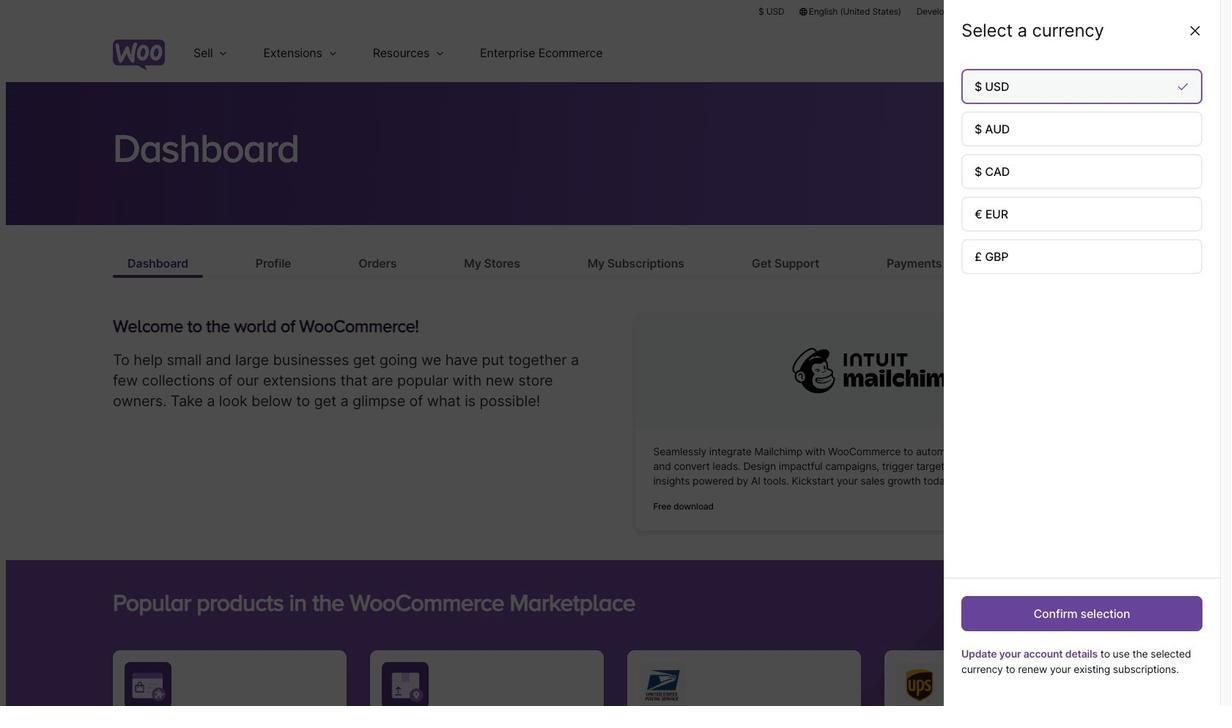 Task type: describe. For each thing, give the bounding box(es) containing it.
open account menu image
[[1096, 41, 1119, 65]]



Task type: locate. For each thing, give the bounding box(es) containing it.
search image
[[1058, 41, 1082, 65]]

service navigation menu element
[[1032, 29, 1119, 77]]

close selector image
[[1189, 23, 1203, 38]]



